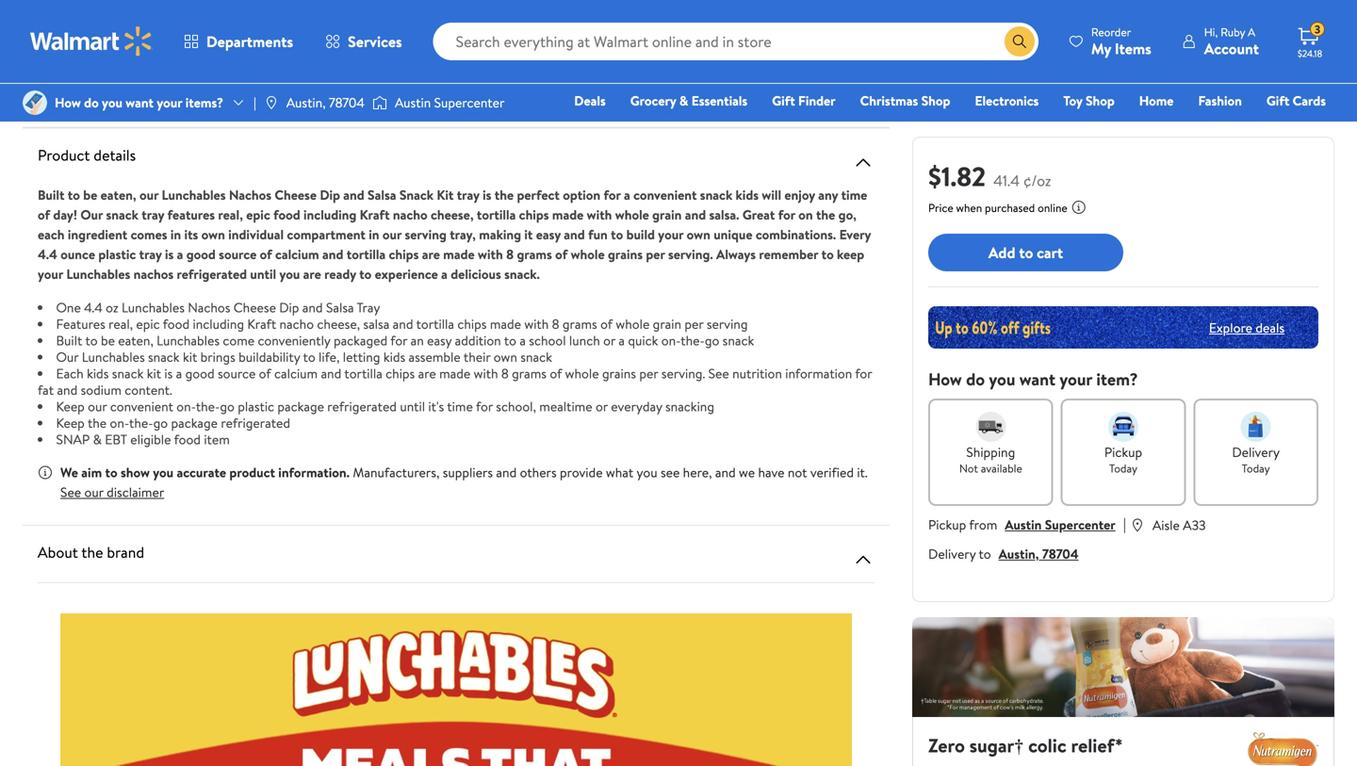 Task type: locate. For each thing, give the bounding box(es) containing it.
ounce
[[61, 245, 95, 263]]

refrigerated
[[177, 265, 247, 283], [327, 397, 397, 416], [221, 414, 290, 432]]

1 horizontal spatial package
[[277, 397, 324, 416]]

is up nachos
[[165, 245, 174, 263]]

including inside one 4.4 oz lunchables nachos cheese dip and salsa tray features real, epic food including kraft nacho cheese, salsa and tortilla chips made with 8 grams of whole grain per serving built to be eaten, lunchables come conveniently packaged for an easy addition to a school lunch or a quick on-the-go snack our lunchables snack kit brings buildability to life, letting kids assemble their own snack each kids snack kit is a good source of calcium and tortilla chips are made with 8 grams of whole grains per serving. see nutrition information for fat and sodium content. keep our convenient on-the-go plastic package refrigerated until it's time for school, mealtime or everyday snacking keep the on-the-go package refrigerated snap & ebt eligible food item
[[193, 315, 244, 333]]

built up each on the left top of page
[[56, 331, 82, 350]]

1 horizontal spatial our
[[80, 205, 103, 224]]

0 horizontal spatial salsa
[[326, 298, 354, 317]]

0 horizontal spatial in
[[170, 225, 181, 244]]

are left ready
[[303, 265, 321, 283]]

epic inside built to be eaten, our lunchables nachos cheese dip and salsa snack kit tray is the perfect option for a convenient snack kids will enjoy any time of day! our snack tray features real, epic food including kraft nacho cheese, tortilla chips made with whole grain and salsa. great for on the go, each ingredient comes in its own individual compartment in our serving tray, making it easy and fun to build your own unique combinations. every 4.4 ounce plastic tray is a good source of calcium and tortilla chips are made with 8 grams of whole grains per serving. always remember to keep your lunchables nachos refrigerated until you are ready to experience a delicious snack.
[[246, 205, 270, 224]]

(dv)
[[147, 29, 171, 45]]

or right lunch
[[603, 331, 615, 350]]

 image
[[23, 90, 47, 115], [264, 95, 279, 110]]

Walmart Site-Wide search field
[[433, 23, 1038, 60]]

tray
[[357, 298, 380, 317]]

0 horizontal spatial today
[[1109, 460, 1137, 476]]

on- left eligible
[[110, 414, 129, 432]]

tray down comes
[[139, 245, 162, 263]]

kraft up compartment
[[360, 205, 390, 224]]

including up brings on the left of the page
[[193, 315, 244, 333]]

1 horizontal spatial 4
[[213, 73, 219, 89]]

the down sodium
[[88, 414, 107, 432]]

supercenter down the contributes
[[434, 93, 505, 112]]

package
[[277, 397, 324, 416], [171, 414, 218, 432]]

keep
[[56, 397, 85, 416], [56, 414, 85, 432]]

2 shop from the left
[[1086, 91, 1115, 110]]

until inside one 4.4 oz lunchables nachos cheese dip and salsa tray features real, epic food including kraft nacho cheese, salsa and tortilla chips made with 8 grams of whole grain per serving built to be eaten, lunchables come conveniently packaged for an easy addition to a school lunch or a quick on-the-go snack our lunchables snack kit brings buildability to life, letting kids assemble their own snack each kids snack kit is a good source of calcium and tortilla chips are made with 8 grams of whole grains per serving. see nutrition information for fat and sodium content. keep our convenient on-the-go plastic package refrigerated until it's time for school, mealtime or everyday snacking keep the on-the-go package refrigerated snap & ebt eligible food item
[[400, 397, 425, 416]]

you inside built to be eaten, our lunchables nachos cheese dip and salsa snack kit tray is the perfect option for a convenient snack kids will enjoy any time of day! our snack tray features real, epic food including kraft nacho cheese, tortilla chips made with whole grain and salsa. great for on the go, each ingredient comes in its own individual compartment in our serving tray, making it easy and fun to build your own unique combinations. every 4.4 ounce plastic tray is a good source of calcium and tortilla chips are made with 8 grams of whole grains per serving. always remember to keep your lunchables nachos refrigerated until you are ready to experience a delicious snack.
[[279, 265, 300, 283]]

be
[[83, 186, 97, 204], [101, 331, 115, 350]]

serving. inside built to be eaten, our lunchables nachos cheese dip and salsa snack kit tray is the perfect option for a convenient snack kids will enjoy any time of day! our snack tray features real, epic food including kraft nacho cheese, tortilla chips made with whole grain and salsa. great for on the go, each ingredient comes in its own individual compartment in our serving tray, making it easy and fun to build your own unique combinations. every 4.4 ounce plastic tray is a good source of calcium and tortilla chips are made with 8 grams of whole grains per serving. always remember to keep your lunchables nachos refrigerated until you are ready to experience a delicious snack.
[[668, 245, 713, 263]]

reorder
[[1091, 24, 1131, 40]]

austin
[[395, 93, 431, 112], [1005, 515, 1042, 534]]

0 horizontal spatial package
[[171, 414, 218, 432]]

0 horizontal spatial be
[[83, 186, 97, 204]]

calories
[[53, 57, 93, 73]]

snack.
[[504, 265, 540, 283]]

grain right lunch
[[653, 315, 681, 333]]

details
[[94, 145, 136, 165]]

1 horizontal spatial |
[[1123, 514, 1126, 534]]

to right aim in the bottom left of the page
[[105, 463, 117, 482]]

eaten, down details
[[100, 186, 136, 204]]

go,
[[838, 205, 857, 224]]

home
[[1139, 91, 1174, 110]]

tray up comes
[[142, 205, 164, 224]]

add to cart button
[[928, 234, 1123, 271]]

always
[[716, 245, 756, 263]]

available
[[981, 460, 1022, 476]]

kit right sodium
[[147, 364, 161, 383]]

0 horizontal spatial  image
[[23, 90, 47, 115]]

and
[[343, 186, 364, 204], [685, 205, 706, 224], [564, 225, 585, 244], [322, 245, 343, 263], [302, 298, 323, 317], [393, 315, 413, 333], [321, 364, 341, 383], [57, 381, 78, 399], [496, 463, 517, 482], [715, 463, 736, 482]]

calcium inside one 4.4 oz lunchables nachos cheese dip and salsa tray features real, epic food including kraft nacho cheese, salsa and tortilla chips made with 8 grams of whole grain per serving built to be eaten, lunchables come conveniently packaged for an easy addition to a school lunch or a quick on-the-go snack our lunchables snack kit brings buildability to life, letting kids assemble their own snack each kids snack kit is a good source of calcium and tortilla chips are made with 8 grams of whole grains per serving. see nutrition information for fat and sodium content. keep our convenient on-the-go plastic package refrigerated until it's time for school, mealtime or everyday snacking keep the on-the-go package refrigerated snap & ebt eligible food item
[[274, 364, 318, 383]]

0 vertical spatial tray
[[457, 186, 479, 204]]

our up ebt
[[88, 397, 107, 416]]

delivery for to
[[928, 545, 976, 563]]

0 vertical spatial source
[[219, 245, 257, 263]]

electronics
[[975, 91, 1039, 110]]

0 vertical spatial until
[[250, 265, 276, 283]]

lunchables down ounce
[[66, 265, 130, 283]]

78704 down services popup button
[[329, 93, 365, 112]]

source down individual in the left of the page
[[219, 245, 257, 263]]

0 horizontal spatial time
[[447, 397, 473, 416]]

4.4 inside one 4.4 oz lunchables nachos cheese dip and salsa tray features real, epic food including kraft nacho cheese, salsa and tortilla chips made with 8 grams of whole grain per serving built to be eaten, lunchables come conveniently packaged for an easy addition to a school lunch or a quick on-the-go snack our lunchables snack kit brings buildability to life, letting kids assemble their own snack each kids snack kit is a good source of calcium and tortilla chips are made with 8 grams of whole grains per serving. see nutrition information for fat and sodium content. keep our convenient on-the-go plastic package refrigerated until it's time for school, mealtime or everyday snacking keep the on-the-go package refrigerated snap & ebt eligible food item
[[84, 298, 103, 317]]

easy inside one 4.4 oz lunchables nachos cheese dip and salsa tray features real, epic food including kraft nacho cheese, salsa and tortilla chips made with 8 grams of whole grain per serving built to be eaten, lunchables come conveniently packaged for an easy addition to a school lunch or a quick on-the-go snack our lunchables snack kit brings buildability to life, letting kids assemble their own snack each kids snack kit is a good source of calcium and tortilla chips are made with 8 grams of whole grains per serving. see nutrition information for fat and sodium content. keep our convenient on-the-go plastic package refrigerated until it's time for school, mealtime or everyday snacking keep the on-the-go package refrigerated snap & ebt eligible food item
[[427, 331, 452, 350]]

snack
[[700, 186, 732, 204], [106, 205, 138, 224], [722, 331, 754, 350], [148, 348, 180, 366], [520, 348, 552, 366], [112, 364, 144, 383]]

0 vertical spatial or
[[603, 331, 615, 350]]

go
[[705, 331, 719, 350], [220, 397, 235, 416], [153, 414, 168, 432]]

0 vertical spatial how
[[55, 93, 81, 112]]

1 vertical spatial how
[[928, 368, 962, 391]]

cheese, up life,
[[317, 315, 360, 333]]

per inside calories per gram: fat 9 • carbohydrate 4 • protein 4
[[95, 57, 112, 73]]

austin, 78704 button
[[999, 545, 1079, 563]]

1 horizontal spatial plastic
[[238, 397, 274, 416]]

christmas
[[860, 91, 918, 110]]

legal information image
[[1071, 200, 1086, 215]]

easy right an
[[427, 331, 452, 350]]

refrigerated for package
[[327, 397, 397, 416]]

serving right nutrient
[[339, 29, 374, 45]]

cheese up come
[[233, 298, 276, 317]]

0 horizontal spatial plastic
[[98, 245, 136, 263]]

refrigerated down its
[[177, 265, 247, 283]]

%
[[80, 29, 88, 45]]

1 vertical spatial be
[[101, 331, 115, 350]]

1 horizontal spatial pickup
[[1104, 443, 1142, 461]]

a left the school
[[520, 331, 526, 350]]

have
[[758, 463, 785, 482]]

serving inside one 4.4 oz lunchables nachos cheese dip and salsa tray features real, epic food including kraft nacho cheese, salsa and tortilla chips made with 8 grams of whole grain per serving built to be eaten, lunchables come conveniently packaged for an easy addition to a school lunch or a quick on-the-go snack our lunchables snack kit brings buildability to life, letting kids assemble their own snack each kids snack kit is a good source of calcium and tortilla chips are made with 8 grams of whole grains per serving. see nutrition information for fat and sodium content. keep our convenient on-the-go plastic package refrigerated until it's time for school, mealtime or everyday snacking keep the on-the-go package refrigerated snap & ebt eligible food item
[[707, 315, 748, 333]]

0 vertical spatial eaten,
[[100, 186, 136, 204]]

tray,
[[450, 225, 476, 244]]

0 horizontal spatial easy
[[427, 331, 452, 350]]

good inside built to be eaten, our lunchables nachos cheese dip and salsa snack kit tray is the perfect option for a convenient snack kids will enjoy any time of day! our snack tray features real, epic food including kraft nacho cheese, tortilla chips made with whole grain and salsa. great for on the go, each ingredient comes in its own individual compartment in our serving tray, making it easy and fun to build your own unique combinations. every 4.4 ounce plastic tray is a good source of calcium and tortilla chips are made with 8 grams of whole grains per serving. always remember to keep your lunchables nachos refrigerated until you are ready to experience a delicious snack.
[[186, 245, 216, 263]]

your
[[157, 93, 182, 112], [658, 225, 683, 244], [38, 265, 63, 283], [1060, 368, 1092, 391]]

0 horizontal spatial delivery
[[928, 545, 976, 563]]

home link
[[1131, 90, 1182, 111]]

go down content.
[[153, 414, 168, 432]]

0 vertical spatial good
[[186, 245, 216, 263]]

1 horizontal spatial in
[[320, 29, 328, 45]]

1 vertical spatial time
[[447, 397, 473, 416]]

1 vertical spatial built
[[56, 331, 82, 350]]

want for items?
[[126, 93, 154, 112]]

0 horizontal spatial &
[[93, 430, 102, 449]]

real, up individual in the left of the page
[[218, 205, 243, 224]]

on
[[798, 205, 813, 224]]

1 horizontal spatial go
[[220, 397, 235, 416]]

option
[[563, 186, 600, 204]]

0 vertical spatial are
[[422, 245, 440, 263]]

is inside one 4.4 oz lunchables nachos cheese dip and salsa tray features real, epic food including kraft nacho cheese, salsa and tortilla chips made with 8 grams of whole grain per serving built to be eaten, lunchables come conveniently packaged for an easy addition to a school lunch or a quick on-the-go snack our lunchables snack kit brings buildability to life, letting kids assemble their own snack each kids snack kit is a good source of calcium and tortilla chips are made with 8 grams of whole grains per serving. see nutrition information for fat and sodium content. keep our convenient on-the-go plastic package refrigerated until it's time for school, mealtime or everyday snacking keep the on-the-go package refrigerated snap & ebt eligible food item
[[164, 364, 173, 383]]

| left aisle
[[1123, 514, 1126, 534]]

delicious
[[451, 265, 501, 283]]

cheese,
[[431, 205, 474, 224], [317, 315, 360, 333]]

how
[[55, 93, 81, 112], [928, 368, 962, 391]]

how for how do you want your item?
[[928, 368, 962, 391]]

•
[[80, 73, 84, 89], [167, 73, 171, 89]]

grocery & essentials link
[[622, 90, 756, 111]]

1 vertical spatial convenient
[[110, 397, 173, 416]]

calories per gram: fat 9 • carbohydrate 4 • protein 4
[[53, 57, 219, 89]]

1 horizontal spatial own
[[494, 348, 517, 366]]

1 horizontal spatial how
[[928, 368, 962, 391]]

1 gift from the left
[[772, 91, 795, 110]]

to down the from
[[979, 545, 991, 563]]

delivery for today
[[1232, 443, 1280, 461]]

Search search field
[[433, 23, 1038, 60]]

today for pickup
[[1109, 460, 1137, 476]]

2 horizontal spatial in
[[369, 225, 379, 244]]

0 vertical spatial supercenter
[[434, 93, 505, 112]]

from
[[969, 515, 997, 534]]

0 horizontal spatial supercenter
[[434, 93, 505, 112]]

you right tells
[[196, 29, 214, 45]]

9
[[71, 73, 77, 89]]

our inside we aim to show you accurate product information. manufacturers, suppliers and others provide what you see here, and we have not verified it. see our disclaimer
[[84, 483, 103, 501]]

1 vertical spatial nacho
[[279, 315, 314, 333]]

1 horizontal spatial supercenter
[[1045, 515, 1116, 534]]

grains inside one 4.4 oz lunchables nachos cheese dip and salsa tray features real, epic food including kraft nacho cheese, salsa and tortilla chips made with 8 grams of whole grain per serving built to be eaten, lunchables come conveniently packaged for an easy addition to a school lunch or a quick on-the-go snack our lunchables snack kit brings buildability to life, letting kids assemble their own snack each kids snack kit is a good source of calcium and tortilla chips are made with 8 grams of whole grains per serving. see nutrition information for fat and sodium content. keep our convenient on-the-go plastic package refrigerated until it's time for school, mealtime or everyday snacking keep the on-the-go package refrigerated snap & ebt eligible food item
[[602, 364, 636, 383]]

2 vertical spatial serving
[[707, 315, 748, 333]]

1 vertical spatial 78704
[[1042, 545, 1079, 563]]

serving
[[339, 29, 374, 45], [405, 225, 447, 244], [707, 315, 748, 333]]

until inside built to be eaten, our lunchables nachos cheese dip and salsa snack kit tray is the perfect option for a convenient snack kids will enjoy any time of day! our snack tray features real, epic food including kraft nacho cheese, tortilla chips made with whole grain and salsa. great for on the go, each ingredient comes in its own individual compartment in our serving tray, making it easy and fun to build your own unique combinations. every 4.4 ounce plastic tray is a good source of calcium and tortilla chips are made with 8 grams of whole grains per serving. always remember to keep your lunchables nachos refrigerated until you are ready to experience a delicious snack.
[[250, 265, 276, 283]]

source
[[219, 245, 257, 263], [218, 364, 256, 383]]

0 vertical spatial grams
[[517, 245, 552, 263]]

austin,
[[286, 93, 326, 112], [999, 545, 1039, 563]]

0 vertical spatial calcium
[[275, 245, 319, 263]]

food inside built to be eaten, our lunchables nachos cheese dip and salsa snack kit tray is the perfect option for a convenient snack kids will enjoy any time of day! our snack tray features real, epic food including kraft nacho cheese, tortilla chips made with whole grain and salsa. great for on the go, each ingredient comes in its own individual compartment in our serving tray, making it easy and fun to build your own unique combinations. every 4.4 ounce plastic tray is a good source of calcium and tortilla chips are made with 8 grams of whole grains per serving. always remember to keep your lunchables nachos refrigerated until you are ready to experience a delicious snack.
[[273, 205, 300, 224]]

own down "salsa." in the top right of the page
[[687, 225, 710, 244]]

for right information on the top right of page
[[855, 364, 872, 383]]

shop for christmas shop
[[921, 91, 950, 110]]

refrigerated inside built to be eaten, our lunchables nachos cheese dip and salsa snack kit tray is the perfect option for a convenient snack kids will enjoy any time of day! our snack tray features real, epic food including kraft nacho cheese, tortilla chips made with whole grain and salsa. great for on the go, each ingredient comes in its own individual compartment in our serving tray, making it easy and fun to build your own unique combinations. every 4.4 ounce plastic tray is a good source of calcium and tortilla chips are made with 8 grams of whole grains per serving. always remember to keep your lunchables nachos refrigerated until you are ready to experience a delicious snack.
[[177, 265, 247, 283]]

0 horizontal spatial how
[[55, 93, 81, 112]]

1 horizontal spatial today
[[1242, 460, 1270, 476]]

1 horizontal spatial epic
[[246, 205, 270, 224]]

source inside built to be eaten, our lunchables nachos cheese dip and salsa snack kit tray is the perfect option for a convenient snack kids will enjoy any time of day! our snack tray features real, epic food including kraft nacho cheese, tortilla chips made with whole grain and salsa. great for on the go, each ingredient comes in its own individual compartment in our serving tray, making it easy and fun to build your own unique combinations. every 4.4 ounce plastic tray is a good source of calcium and tortilla chips are made with 8 grams of whole grains per serving. always remember to keep your lunchables nachos refrigerated until you are ready to experience a delicious snack.
[[219, 245, 257, 263]]

kraft inside one 4.4 oz lunchables nachos cheese dip and salsa tray features real, epic food including kraft nacho cheese, salsa and tortilla chips made with 8 grams of whole grain per serving built to be eaten, lunchables come conveniently packaged for an easy addition to a school lunch or a quick on-the-go snack our lunchables snack kit brings buildability to life, letting kids assemble their own snack each kids snack kit is a good source of calcium and tortilla chips are made with 8 grams of whole grains per serving. see nutrition information for fat and sodium content. keep our convenient on-the-go plastic package refrigerated until it's time for school, mealtime or everyday snacking keep the on-the-go package refrigerated snap & ebt eligible food item
[[247, 315, 276, 333]]

mealtime
[[539, 397, 592, 416]]

the- right ebt
[[129, 414, 153, 432]]

time inside built to be eaten, our lunchables nachos cheese dip and salsa snack kit tray is the perfect option for a convenient snack kids will enjoy any time of day! our snack tray features real, epic food including kraft nacho cheese, tortilla chips made with whole grain and salsa. great for on the go, each ingredient comes in its own individual compartment in our serving tray, making it easy and fun to build your own unique combinations. every 4.4 ounce plastic tray is a good source of calcium and tortilla chips are made with 8 grams of whole grains per serving. always remember to keep your lunchables nachos refrigerated until you are ready to experience a delicious snack.
[[841, 186, 867, 204]]

do for how do you want your item?
[[966, 368, 985, 391]]

product details image
[[852, 151, 875, 174]]

to up day!
[[68, 186, 80, 204]]

food down nachos
[[163, 315, 190, 333]]

0 horizontal spatial 4
[[157, 73, 164, 89]]

1 vertical spatial source
[[218, 364, 256, 383]]

gift for finder
[[772, 91, 795, 110]]

nacho inside one 4.4 oz lunchables nachos cheese dip and salsa tray features real, epic food including kraft nacho cheese, salsa and tortilla chips made with 8 grams of whole grain per serving built to be eaten, lunchables come conveniently packaged for an easy addition to a school lunch or a quick on-the-go snack our lunchables snack kit brings buildability to life, letting kids assemble their own snack each kids snack kit is a good source of calcium and tortilla chips are made with 8 grams of whole grains per serving. see nutrition information for fat and sodium content. keep our convenient on-the-go plastic package refrigerated until it's time for school, mealtime or everyday snacking keep the on-the-go package refrigerated snap & ebt eligible food item
[[279, 315, 314, 333]]

whole down lunch
[[565, 364, 599, 383]]

snacking
[[665, 397, 714, 416]]

2 keep from the top
[[56, 414, 85, 432]]

tortilla up the making
[[477, 205, 516, 224]]

today inside pickup today
[[1109, 460, 1137, 476]]

pickup down intent image for pickup
[[1104, 443, 1142, 461]]

78704 down the 'austin supercenter' button
[[1042, 545, 1079, 563]]

good right content.
[[185, 364, 214, 383]]

delivery to austin, 78704
[[928, 545, 1079, 563]]

cheese, inside one 4.4 oz lunchables nachos cheese dip and salsa tray features real, epic food including kraft nacho cheese, salsa and tortilla chips made with 8 grams of whole grain per serving built to be eaten, lunchables come conveniently packaged for an easy addition to a school lunch or a quick on-the-go snack our lunchables snack kit brings buildability to life, letting kids assemble their own snack each kids snack kit is a good source of calcium and tortilla chips are made with 8 grams of whole grains per serving. see nutrition information for fat and sodium content. keep our convenient on-the-go plastic package refrigerated until it's time for school, mealtime or everyday snacking keep the on-the-go package refrigerated snap & ebt eligible food item
[[317, 315, 360, 333]]

eligible
[[130, 430, 171, 449]]

$1.82 41.4 ¢/oz
[[928, 158, 1051, 195]]

2 grain from the top
[[653, 315, 681, 333]]

0 vertical spatial kraft
[[360, 205, 390, 224]]

including
[[303, 205, 357, 224], [193, 315, 244, 333]]

calcium down compartment
[[275, 245, 319, 263]]

4.4 down each
[[38, 245, 57, 263]]

product
[[38, 145, 90, 165]]

for left school,
[[476, 397, 493, 416]]

grams down it
[[517, 245, 552, 263]]

gift inside gift cards registry
[[1266, 91, 1289, 110]]

pickup inside pickup from austin supercenter |
[[928, 515, 966, 534]]

snack up "salsa." in the top right of the page
[[700, 186, 732, 204]]

1 horizontal spatial be
[[101, 331, 115, 350]]

package down life,
[[277, 397, 324, 416]]

salsa inside built to be eaten, our lunchables nachos cheese dip and salsa snack kit tray is the perfect option for a convenient snack kids will enjoy any time of day! our snack tray features real, epic food including kraft nacho cheese, tortilla chips made with whole grain and salsa. great for on the go, each ingredient comes in its own individual compartment in our serving tray, making it easy and fun to build your own unique combinations. every 4.4 ounce plastic tray is a good source of calcium and tortilla chips are made with 8 grams of whole grains per serving. always remember to keep your lunchables nachos refrigerated until you are ready to experience a delicious snack.
[[368, 186, 396, 204]]

0 horizontal spatial our
[[56, 348, 79, 366]]

your down the protein
[[157, 93, 182, 112]]

cheese inside built to be eaten, our lunchables nachos cheese dip and salsa snack kit tray is the perfect option for a convenient snack kids will enjoy any time of day! our snack tray features real, epic food including kraft nacho cheese, tortilla chips made with whole grain and salsa. great for on the go, each ingredient comes in its own individual compartment in our serving tray, making it easy and fun to build your own unique combinations. every 4.4 ounce plastic tray is a good source of calcium and tortilla chips are made with 8 grams of whole grains per serving. always remember to keep your lunchables nachos refrigerated until you are ready to experience a delicious snack.
[[275, 186, 317, 204]]

how for how do you want your items?
[[55, 93, 81, 112]]

intent image for shipping image
[[976, 412, 1006, 442]]

0 vertical spatial salsa
[[368, 186, 396, 204]]

0 vertical spatial cheese,
[[431, 205, 474, 224]]

1 vertical spatial serving.
[[661, 364, 705, 383]]

1 grain from the top
[[652, 205, 682, 224]]

including inside built to be eaten, our lunchables nachos cheese dip and salsa snack kit tray is the perfect option for a convenient snack kids will enjoy any time of day! our snack tray features real, epic food including kraft nacho cheese, tortilla chips made with whole grain and salsa. great for on the go, each ingredient comes in its own individual compartment in our serving tray, making it easy and fun to build your own unique combinations. every 4.4 ounce plastic tray is a good source of calcium and tortilla chips are made with 8 grams of whole grains per serving. always remember to keep your lunchables nachos refrigerated until you are ready to experience a delicious snack.
[[303, 205, 357, 224]]

today inside delivery today
[[1242, 460, 1270, 476]]

real, inside one 4.4 oz lunchables nachos cheese dip and salsa tray features real, epic food including kraft nacho cheese, salsa and tortilla chips made with 8 grams of whole grain per serving built to be eaten, lunchables come conveniently packaged for an easy addition to a school lunch or a quick on-the-go snack our lunchables snack kit brings buildability to life, letting kids assemble their own snack each kids snack kit is a good source of calcium and tortilla chips are made with 8 grams of whole grains per serving. see nutrition information for fat and sodium content. keep our convenient on-the-go plastic package refrigerated until it's time for school, mealtime or everyday snacking keep the on-the-go package refrigerated snap & ebt eligible food item
[[109, 315, 133, 333]]

1 vertical spatial is
[[165, 245, 174, 263]]

epic up individual in the left of the page
[[246, 205, 270, 224]]

come
[[223, 331, 255, 350]]

1 horizontal spatial until
[[400, 397, 425, 416]]

dip inside built to be eaten, our lunchables nachos cheese dip and salsa snack kit tray is the perfect option for a convenient snack kids will enjoy any time of day! our snack tray features real, epic food including kraft nacho cheese, tortilla chips made with whole grain and salsa. great for on the go, each ingredient comes in its own individual compartment in our serving tray, making it easy and fun to build your own unique combinations. every 4.4 ounce plastic tray is a good source of calcium and tortilla chips are made with 8 grams of whole grains per serving. always remember to keep your lunchables nachos refrigerated until you are ready to experience a delicious snack.
[[320, 186, 340, 204]]

eaten, inside one 4.4 oz lunchables nachos cheese dip and salsa tray features real, epic food including kraft nacho cheese, salsa and tortilla chips made with 8 grams of whole grain per serving built to be eaten, lunchables come conveniently packaged for an easy addition to a school lunch or a quick on-the-go snack our lunchables snack kit brings buildability to life, letting kids assemble their own snack each kids snack kit is a good source of calcium and tortilla chips are made with 8 grams of whole grains per serving. see nutrition information for fat and sodium content. keep our convenient on-the-go plastic package refrigerated until it's time for school, mealtime or everyday snacking keep the on-the-go package refrigerated snap & ebt eligible food item
[[118, 331, 153, 350]]

austin up austin, 78704 button
[[1005, 515, 1042, 534]]

supercenter
[[434, 93, 505, 112], [1045, 515, 1116, 534]]

how down 9
[[55, 93, 81, 112]]

1 horizontal spatial gift
[[1266, 91, 1289, 110]]

deals
[[1256, 318, 1284, 337]]

0 horizontal spatial convenient
[[110, 397, 173, 416]]

calcium down "conveniently"
[[274, 364, 318, 383]]

each
[[56, 364, 84, 383]]

fashion link
[[1190, 90, 1250, 111]]

product
[[229, 463, 275, 482]]

supercenter inside pickup from austin supercenter |
[[1045, 515, 1116, 534]]

shop right toy
[[1086, 91, 1115, 110]]

refrigerated down 'letting' at left
[[327, 397, 397, 416]]

kit left brings on the left of the page
[[183, 348, 197, 366]]

tortilla up ready
[[347, 245, 386, 263]]

1 horizontal spatial including
[[303, 205, 357, 224]]

kraft up buildability
[[247, 315, 276, 333]]

1 vertical spatial serving
[[405, 225, 447, 244]]

1 vertical spatial easy
[[427, 331, 452, 350]]

serving inside built to be eaten, our lunchables nachos cheese dip and salsa snack kit tray is the perfect option for a convenient snack kids will enjoy any time of day! our snack tray features real, epic food including kraft nacho cheese, tortilla chips made with whole grain and salsa. great for on the go, each ingredient comes in its own individual compartment in our serving tray, making it easy and fun to build your own unique combinations. every 4.4 ounce plastic tray is a good source of calcium and tortilla chips are made with 8 grams of whole grains per serving. always remember to keep your lunchables nachos refrigerated until you are ready to experience a delicious snack.
[[405, 225, 447, 244]]

tells
[[173, 29, 193, 45]]

0 vertical spatial our
[[80, 205, 103, 224]]

with down the making
[[478, 245, 503, 263]]

2 gift from the left
[[1266, 91, 1289, 110]]

1 vertical spatial kraft
[[247, 315, 276, 333]]

0 vertical spatial see
[[708, 364, 729, 383]]

lunchables
[[162, 186, 226, 204], [66, 265, 130, 283], [122, 298, 185, 317], [157, 331, 220, 350], [82, 348, 145, 366]]

services
[[348, 31, 402, 52]]

chips down an
[[386, 364, 415, 383]]

serving left tray,
[[405, 225, 447, 244]]

calcium
[[275, 245, 319, 263], [274, 364, 318, 383]]

1 vertical spatial epic
[[136, 315, 160, 333]]

0 vertical spatial grains
[[608, 245, 643, 263]]

serving.
[[668, 245, 713, 263], [661, 364, 705, 383]]

0 horizontal spatial do
[[84, 93, 99, 112]]

pickup
[[1104, 443, 1142, 461], [928, 515, 966, 534]]

1 horizontal spatial  image
[[264, 95, 279, 110]]

2 horizontal spatial kids
[[736, 186, 759, 204]]

ebt
[[105, 430, 127, 449]]

1 horizontal spatial want
[[1019, 368, 1055, 391]]

0 horizontal spatial real,
[[109, 315, 133, 333]]

1 horizontal spatial serving
[[405, 225, 447, 244]]

food up individual in the left of the page
[[273, 205, 300, 224]]

of
[[377, 29, 388, 45], [38, 205, 50, 224], [260, 245, 272, 263], [555, 245, 568, 263], [600, 315, 613, 333], [259, 364, 271, 383], [550, 364, 562, 383]]

1 vertical spatial supercenter
[[1045, 515, 1116, 534]]

want for item?
[[1019, 368, 1055, 391]]

to inside we aim to show you accurate product information. manufacturers, suppliers and others provide what you see here, and we have not verified it. see our disclaimer
[[105, 463, 117, 482]]

&
[[679, 91, 688, 110], [93, 430, 102, 449]]

explore
[[1209, 318, 1252, 337]]

search icon image
[[1012, 34, 1027, 49]]

deals
[[574, 91, 606, 110]]

and down compartment
[[322, 245, 343, 263]]

on- right content.
[[176, 397, 196, 416]]

1 today from the left
[[1109, 460, 1137, 476]]

shop right christmas
[[921, 91, 950, 110]]

grams left quick
[[562, 315, 597, 333]]

2 today from the left
[[1242, 460, 1270, 476]]

see inside one 4.4 oz lunchables nachos cheese dip and salsa tray features real, epic food including kraft nacho cheese, salsa and tortilla chips made with 8 grams of whole grain per serving built to be eaten, lunchables come conveniently packaged for an easy addition to a school lunch or a quick on-the-go snack our lunchables snack kit brings buildability to life, letting kids assemble their own snack each kids snack kit is a good source of calcium and tortilla chips are made with 8 grams of whole grains per serving. see nutrition information for fat and sodium content. keep our convenient on-the-go plastic package refrigerated until it's time for school, mealtime or everyday snacking keep the on-the-go package refrigerated snap & ebt eligible food item
[[708, 364, 729, 383]]

our up ingredient
[[80, 205, 103, 224]]

perfect
[[517, 186, 560, 204]]

christmas shop link
[[852, 90, 959, 111]]

food
[[390, 29, 413, 45], [273, 205, 300, 224], [163, 315, 190, 333], [174, 430, 201, 449]]

a right much at the top of the page
[[269, 29, 275, 45]]

& inside one 4.4 oz lunchables nachos cheese dip and salsa tray features real, epic food including kraft nacho cheese, salsa and tortilla chips made with 8 grams of whole grain per serving built to be eaten, lunchables come conveniently packaged for an easy addition to a school lunch or a quick on-the-go snack our lunchables snack kit brings buildability to life, letting kids assemble their own snack each kids snack kit is a good source of calcium and tortilla chips are made with 8 grams of whole grains per serving. see nutrition information for fat and sodium content. keep our convenient on-the-go plastic package refrigerated until it's time for school, mealtime or everyday snacking keep the on-the-go package refrigerated snap & ebt eligible food item
[[93, 430, 102, 449]]

 image
[[372, 93, 387, 112]]

want left item?
[[1019, 368, 1055, 391]]

0 vertical spatial want
[[126, 93, 154, 112]]

sodium
[[81, 381, 122, 399]]

nachos up come
[[188, 298, 230, 317]]

1 shop from the left
[[921, 91, 950, 110]]

nacho inside built to be eaten, our lunchables nachos cheese dip and salsa snack kit tray is the perfect option for a convenient snack kids will enjoy any time of day! our snack tray features real, epic food including kraft nacho cheese, tortilla chips made with whole grain and salsa. great for on the go, each ingredient comes in its own individual compartment in our serving tray, making it easy and fun to build your own unique combinations. every 4.4 ounce plastic tray is a good source of calcium and tortilla chips are made with 8 grams of whole grains per serving. always remember to keep your lunchables nachos refrigerated until you are ready to experience a delicious snack.
[[393, 205, 427, 224]]

made up it's
[[439, 364, 471, 383]]

41.4
[[993, 170, 1020, 191]]

add
[[988, 242, 1015, 263]]

registry
[[1109, 118, 1157, 136]]

see down we on the bottom left
[[60, 483, 81, 501]]

until for it's
[[400, 397, 425, 416]]

0 vertical spatial austin,
[[286, 93, 326, 112]]

1 vertical spatial see
[[60, 483, 81, 501]]

pickup for pickup from austin supercenter |
[[928, 515, 966, 534]]

package up accurate at left
[[171, 414, 218, 432]]

0 vertical spatial built
[[38, 186, 65, 204]]

and left we
[[715, 463, 736, 482]]

convenient inside built to be eaten, our lunchables nachos cheese dip and salsa snack kit tray is the perfect option for a convenient snack kids will enjoy any time of day! our snack tray features real, epic food including kraft nacho cheese, tortilla chips made with whole grain and salsa. great for on the go, each ingredient comes in its own individual compartment in our serving tray, making it easy and fun to build your own unique combinations. every 4.4 ounce plastic tray is a good source of calcium and tortilla chips are made with 8 grams of whole grains per serving. always remember to keep your lunchables nachos refrigerated until you are ready to experience a delicious snack.
[[633, 186, 697, 204]]

shop for toy shop
[[1086, 91, 1115, 110]]

0 vertical spatial delivery
[[1232, 443, 1280, 461]]

1 vertical spatial calcium
[[274, 364, 318, 383]]

do up intent image for shipping
[[966, 368, 985, 391]]

1 horizontal spatial 4.4
[[84, 298, 103, 317]]

0 horizontal spatial 4.4
[[38, 245, 57, 263]]

cheese inside one 4.4 oz lunchables nachos cheese dip and salsa tray features real, epic food including kraft nacho cheese, salsa and tortilla chips made with 8 grams of whole grain per serving built to be eaten, lunchables come conveniently packaged for an easy addition to a school lunch or a quick on-the-go snack our lunchables snack kit brings buildability to life, letting kids assemble their own snack each kids snack kit is a good source of calcium and tortilla chips are made with 8 grams of whole grains per serving. see nutrition information for fat and sodium content. keep our convenient on-the-go plastic package refrigerated until it's time for school, mealtime or everyday snacking keep the on-the-go package refrigerated snap & ebt eligible food item
[[233, 298, 276, 317]]

• right 9
[[80, 73, 84, 89]]

0 vertical spatial be
[[83, 186, 97, 204]]

grain up build
[[652, 205, 682, 224]]

0 vertical spatial grain
[[652, 205, 682, 224]]

real, right features
[[109, 315, 133, 333]]

0 vertical spatial nacho
[[393, 205, 427, 224]]

1 horizontal spatial kit
[[183, 348, 197, 366]]

you left ready
[[279, 265, 300, 283]]

built up day!
[[38, 186, 65, 204]]

 image for austin, 78704
[[264, 95, 279, 110]]

eaten, down oz
[[118, 331, 153, 350]]

salsa
[[363, 315, 390, 333]]

0 vertical spatial cheese
[[275, 186, 317, 204]]

 image up product
[[23, 90, 47, 115]]

8 down the making
[[506, 245, 514, 263]]

0 vertical spatial time
[[841, 186, 867, 204]]

our down features
[[56, 348, 79, 366]]

4 right the protein
[[213, 73, 219, 89]]

dip up "conveniently"
[[279, 298, 299, 317]]

the down any
[[816, 205, 835, 224]]

fat
[[38, 381, 54, 399]]

tortilla
[[477, 205, 516, 224], [347, 245, 386, 263], [416, 315, 454, 333], [344, 364, 382, 383]]

0 horizontal spatial 78704
[[329, 93, 365, 112]]

0 horizontal spatial austin,
[[286, 93, 326, 112]]

until down individual in the left of the page
[[250, 265, 276, 283]]

be inside built to be eaten, our lunchables nachos cheese dip and salsa snack kit tray is the perfect option for a convenient snack kids will enjoy any time of day! our snack tray features real, epic food including kraft nacho cheese, tortilla chips made with whole grain and salsa. great for on the go, each ingredient comes in its own individual compartment in our serving tray, making it easy and fun to build your own unique combinations. every 4.4 ounce plastic tray is a good source of calcium and tortilla chips are made with 8 grams of whole grains per serving. always remember to keep your lunchables nachos refrigerated until you are ready to experience a delicious snack.
[[83, 186, 97, 204]]

nachos inside one 4.4 oz lunchables nachos cheese dip and salsa tray features real, epic food including kraft nacho cheese, salsa and tortilla chips made with 8 grams of whole grain per serving built to be eaten, lunchables come conveniently packaged for an easy addition to a school lunch or a quick on-the-go snack our lunchables snack kit brings buildability to life, letting kids assemble their own snack each kids snack kit is a good source of calcium and tortilla chips are made with 8 grams of whole grains per serving. see nutrition information for fat and sodium content. keep our convenient on-the-go plastic package refrigerated until it's time for school, mealtime or everyday snacking keep the on-the-go package refrigerated snap & ebt eligible food item
[[188, 298, 230, 317]]

walmart image
[[30, 26, 153, 57]]

cart
[[1037, 242, 1063, 263]]



Task type: describe. For each thing, give the bounding box(es) containing it.
3
[[1314, 21, 1320, 37]]

calcium inside built to be eaten, our lunchables nachos cheese dip and salsa snack kit tray is the perfect option for a convenient snack kids will enjoy any time of day! our snack tray features real, epic food including kraft nacho cheese, tortilla chips made with whole grain and salsa. great for on the go, each ingredient comes in its own individual compartment in our serving tray, making it easy and fun to build your own unique combinations. every 4.4 ounce plastic tray is a good source of calcium and tortilla chips are made with 8 grams of whole grains per serving. always remember to keep your lunchables nachos refrigerated until you are ready to experience a delicious snack.
[[275, 245, 319, 263]]

0 vertical spatial is
[[483, 186, 491, 204]]

convenient inside one 4.4 oz lunchables nachos cheese dip and salsa tray features real, epic food including kraft nacho cheese, salsa and tortilla chips made with 8 grams of whole grain per serving built to be eaten, lunchables come conveniently packaged for an easy addition to a school lunch or a quick on-the-go snack our lunchables snack kit brings buildability to life, letting kids assemble their own snack each kids snack kit is a good source of calcium and tortilla chips are made with 8 grams of whole grains per serving. see nutrition information for fat and sodium content. keep our convenient on-the-go plastic package refrigerated until it's time for school, mealtime or everyday snacking keep the on-the-go package refrigerated snap & ebt eligible food item
[[110, 397, 173, 416]]

you down carbohydrate on the top of page
[[102, 93, 122, 112]]

ruby
[[1221, 24, 1245, 40]]

gift for cards
[[1266, 91, 1289, 110]]

own inside one 4.4 oz lunchables nachos cheese dip and salsa tray features real, epic food including kraft nacho cheese, salsa and tortilla chips made with 8 grams of whole grain per serving built to be eaten, lunchables come conveniently packaged for an easy addition to a school lunch or a quick on-the-go snack our lunchables snack kit brings buildability to life, letting kids assemble their own snack each kids snack kit is a good source of calcium and tortilla chips are made with 8 grams of whole grains per serving. see nutrition information for fat and sodium content. keep our convenient on-the-go plastic package refrigerated until it's time for school, mealtime or everyday snacking keep the on-the-go package refrigerated snap & ebt eligible food item
[[494, 348, 517, 366]]

0 horizontal spatial own
[[201, 225, 225, 244]]

0 horizontal spatial kids
[[87, 364, 109, 383]]

and up "conveniently"
[[302, 298, 323, 317]]

tortilla up assemble
[[416, 315, 454, 333]]

with up fun
[[587, 205, 612, 224]]

do for how do you want your items?
[[84, 93, 99, 112]]

kraft inside built to be eaten, our lunchables nachos cheese dip and salsa snack kit tray is the perfect option for a convenient snack kids will enjoy any time of day! our snack tray features real, epic food including kraft nacho cheese, tortilla chips made with whole grain and salsa. great for on the go, each ingredient comes in its own individual compartment in our serving tray, making it easy and fun to build your own unique combinations. every 4.4 ounce plastic tray is a good source of calcium and tortilla chips are made with 8 grams of whole grains per serving. always remember to keep your lunchables nachos refrigerated until you are ready to experience a delicious snack.
[[360, 205, 390, 224]]

everyday
[[611, 397, 662, 416]]

and left fun
[[564, 225, 585, 244]]

salsa.
[[709, 205, 739, 224]]

diet.
[[521, 29, 542, 45]]

0 horizontal spatial serving
[[339, 29, 374, 45]]

1 • from the left
[[80, 73, 84, 89]]

are inside one 4.4 oz lunchables nachos cheese dip and salsa tray features real, epic food including kraft nacho cheese, salsa and tortilla chips made with 8 grams of whole grain per serving built to be eaten, lunchables come conveniently packaged for an easy addition to a school lunch or a quick on-the-go snack our lunchables snack kit brings buildability to life, letting kids assemble their own snack each kids snack kit is a good source of calcium and tortilla chips are made with 8 grams of whole grains per serving. see nutrition information for fat and sodium content. keep our convenient on-the-go plastic package refrigerated until it's time for school, mealtime or everyday snacking keep the on-the-go package refrigerated snap & ebt eligible food item
[[418, 364, 436, 383]]

for left on
[[778, 205, 795, 224]]

of left the contributes
[[377, 29, 388, 45]]

to up sodium
[[85, 331, 98, 350]]

and left "salsa." in the top right of the page
[[685, 205, 706, 224]]

1 vertical spatial 8
[[552, 315, 559, 333]]

a left daily
[[488, 29, 493, 45]]

a up build
[[624, 186, 630, 204]]

0 horizontal spatial kit
[[147, 364, 161, 383]]

4.4 inside built to be eaten, our lunchables nachos cheese dip and salsa snack kit tray is the perfect option for a convenient snack kids will enjoy any time of day! our snack tray features real, epic food including kraft nacho cheese, tortilla chips made with whole grain and salsa. great for on the go, each ingredient comes in its own individual compartment in our serving tray, making it easy and fun to build your own unique combinations. every 4.4 ounce plastic tray is a good source of calcium and tortilla chips are made with 8 grams of whole grains per serving. always remember to keep your lunchables nachos refrigerated until you are ready to experience a delicious snack.
[[38, 245, 57, 263]]

it
[[524, 225, 533, 244]]

lunchables up features
[[162, 186, 226, 204]]

good inside one 4.4 oz lunchables nachos cheese dip and salsa tray features real, epic food including kraft nacho cheese, salsa and tortilla chips made with 8 grams of whole grain per serving built to be eaten, lunchables come conveniently packaged for an easy addition to a school lunch or a quick on-the-go snack our lunchables snack kit brings buildability to life, letting kids assemble their own snack each kids snack kit is a good source of calcium and tortilla chips are made with 8 grams of whole grains per serving. see nutrition information for fat and sodium content. keep our convenient on-the-go plastic package refrigerated until it's time for school, mealtime or everyday snacking keep the on-the-go package refrigerated snap & ebt eligible food item
[[185, 364, 214, 383]]

lunchables up sodium
[[82, 348, 145, 366]]

1 horizontal spatial kids
[[383, 348, 405, 366]]

to left daily
[[474, 29, 485, 45]]

lunch
[[569, 331, 600, 350]]

gift cards registry
[[1109, 91, 1326, 136]]

2 horizontal spatial the-
[[681, 331, 705, 350]]

see inside we aim to show you accurate product information. manufacturers, suppliers and others provide what you see here, and we have not verified it. see our disclaimer
[[60, 483, 81, 501]]

a left delicious
[[441, 265, 448, 283]]

fashion
[[1198, 91, 1242, 110]]

2 vertical spatial grams
[[512, 364, 547, 383]]

brand
[[107, 542, 144, 563]]

0 vertical spatial &
[[679, 91, 688, 110]]

dip inside one 4.4 oz lunchables nachos cheese dip and salsa tray features real, epic food including kraft nacho cheese, salsa and tortilla chips made with 8 grams of whole grain per serving built to be eaten, lunchables come conveniently packaged for an easy addition to a school lunch or a quick on-the-go snack our lunchables snack kit brings buildability to life, letting kids assemble their own snack each kids snack kit is a good source of calcium and tortilla chips are made with 8 grams of whole grains per serving. see nutrition information for fat and sodium content. keep our convenient on-the-go plastic package refrigerated until it's time for school, mealtime or everyday snacking keep the on-the-go package refrigerated snap & ebt eligible food item
[[279, 298, 299, 317]]

suppliers
[[443, 463, 493, 482]]

chips up their
[[457, 315, 487, 333]]

buildability
[[239, 348, 300, 366]]

0 horizontal spatial go
[[153, 414, 168, 432]]

life,
[[319, 348, 340, 366]]

and right fat
[[57, 381, 78, 399]]

for right 'option'
[[604, 186, 621, 204]]

2 4 from the left
[[213, 73, 219, 89]]

plastic inside built to be eaten, our lunchables nachos cheese dip and salsa snack kit tray is the perfect option for a convenient snack kids will enjoy any time of day! our snack tray features real, epic food including kraft nacho cheese, tortilla chips made with whole grain and salsa. great for on the go, each ingredient comes in its own individual compartment in our serving tray, making it easy and fun to build your own unique combinations. every 4.4 ounce plastic tray is a good source of calcium and tortilla chips are made with 8 grams of whole grains per serving. always remember to keep your lunchables nachos refrigerated until you are ready to experience a delicious snack.
[[98, 245, 136, 263]]

the
[[60, 29, 78, 45]]

you right show
[[153, 463, 174, 482]]

snack up content.
[[148, 348, 180, 366]]

1 vertical spatial are
[[303, 265, 321, 283]]

addition
[[455, 331, 501, 350]]

registry link
[[1100, 117, 1165, 137]]

toy shop link
[[1055, 90, 1123, 111]]

made down 'option'
[[552, 205, 584, 224]]

gift cards link
[[1258, 90, 1334, 111]]

cards
[[1293, 91, 1326, 110]]

0 vertical spatial 78704
[[329, 93, 365, 112]]

built inside one 4.4 oz lunchables nachos cheese dip and salsa tray features real, epic food including kraft nacho cheese, salsa and tortilla chips made with 8 grams of whole grain per serving built to be eaten, lunchables come conveniently packaged for an easy addition to a school lunch or a quick on-the-go snack our lunchables snack kit brings buildability to life, letting kids assemble their own snack each kids snack kit is a good source of calcium and tortilla chips are made with 8 grams of whole grains per serving. see nutrition information for fat and sodium content. keep our convenient on-the-go plastic package refrigerated until it's time for school, mealtime or everyday snacking keep the on-the-go package refrigerated snap & ebt eligible food item
[[56, 331, 82, 350]]

whole down fun
[[571, 245, 605, 263]]

and left 'letting' at left
[[321, 364, 341, 383]]

snack up ingredient
[[106, 205, 138, 224]]

our inside one 4.4 oz lunchables nachos cheese dip and salsa tray features real, epic food including kraft nacho cheese, salsa and tortilla chips made with 8 grams of whole grain per serving built to be eaten, lunchables come conveniently packaged for an easy addition to a school lunch or a quick on-the-go snack our lunchables snack kit brings buildability to life, letting kids assemble their own snack each kids snack kit is a good source of calcium and tortilla chips are made with 8 grams of whole grains per serving. see nutrition information for fat and sodium content. keep our convenient on-the-go plastic package refrigerated until it's time for school, mealtime or everyday snacking keep the on-the-go package refrigerated snap & ebt eligible food item
[[56, 348, 79, 366]]

2 vertical spatial 8
[[501, 364, 509, 383]]

to right ready
[[359, 265, 372, 283]]

a right content.
[[176, 364, 182, 383]]

your left item?
[[1060, 368, 1092, 391]]

nachos inside built to be eaten, our lunchables nachos cheese dip and salsa snack kit tray is the perfect option for a convenient snack kids will enjoy any time of day! our snack tray features real, epic food including kraft nacho cheese, tortilla chips made with whole grain and salsa. great for on the go, each ingredient comes in its own individual compartment in our serving tray, making it easy and fun to build your own unique combinations. every 4.4 ounce plastic tray is a good source of calcium and tortilla chips are made with 8 grams of whole grains per serving. always remember to keep your lunchables nachos refrigerated until you are ready to experience a delicious snack.
[[229, 186, 271, 204]]

its
[[184, 225, 198, 244]]

of down "conveniently"
[[259, 364, 271, 383]]

fat
[[53, 73, 68, 89]]

of down 'option'
[[555, 245, 568, 263]]

reorder my items
[[1091, 24, 1151, 59]]

real, inside built to be eaten, our lunchables nachos cheese dip and salsa snack kit tray is the perfect option for a convenient snack kids will enjoy any time of day! our snack tray features real, epic food including kraft nacho cheese, tortilla chips made with whole grain and salsa. great for on the go, each ingredient comes in its own individual compartment in our serving tray, making it easy and fun to build your own unique combinations. every 4.4 ounce plastic tray is a good source of calcium and tortilla chips are made with 8 grams of whole grains per serving. always remember to keep your lunchables nachos refrigerated until you are ready to experience a delicious snack.
[[218, 205, 243, 224]]

eaten, inside built to be eaten, our lunchables nachos cheese dip and salsa snack kit tray is the perfect option for a convenient snack kids will enjoy any time of day! our snack tray features real, epic food including kraft nacho cheese, tortilla chips made with whole grain and salsa. great for on the go, each ingredient comes in its own individual compartment in our serving tray, making it easy and fun to build your own unique combinations. every 4.4 ounce plastic tray is a good source of calcium and tortilla chips are made with 8 grams of whole grains per serving. always remember to keep your lunchables nachos refrigerated until you are ready to experience a delicious snack.
[[100, 186, 136, 204]]

1 vertical spatial tray
[[142, 205, 164, 224]]

of down individual in the left of the page
[[260, 245, 272, 263]]

1 horizontal spatial on-
[[176, 397, 196, 416]]

1 horizontal spatial 78704
[[1042, 545, 1079, 563]]

grain inside one 4.4 oz lunchables nachos cheese dip and salsa tray features real, epic food including kraft nacho cheese, salsa and tortilla chips made with 8 grams of whole grain per serving built to be eaten, lunchables come conveniently packaged for an easy addition to a school lunch or a quick on-the-go snack our lunchables snack kit brings buildability to life, letting kids assemble their own snack each kids snack kit is a good source of calcium and tortilla chips are made with 8 grams of whole grains per serving. see nutrition information for fat and sodium content. keep our convenient on-the-go plastic package refrigerated until it's time for school, mealtime or everyday snacking keep the on-the-go package refrigerated snap & ebt eligible food item
[[653, 315, 681, 333]]

item?
[[1096, 368, 1138, 391]]

easy inside built to be eaten, our lunchables nachos cheese dip and salsa snack kit tray is the perfect option for a convenient snack kids will enjoy any time of day! our snack tray features real, epic food including kraft nacho cheese, tortilla chips made with whole grain and salsa. great for on the go, each ingredient comes in its own individual compartment in our serving tray, making it easy and fun to build your own unique combinations. every 4.4 ounce plastic tray is a good source of calcium and tortilla chips are made with 8 grams of whole grains per serving. always remember to keep your lunchables nachos refrigerated until you are ready to experience a delicious snack.
[[536, 225, 561, 244]]

aim
[[81, 463, 102, 482]]

our up experience
[[382, 225, 402, 244]]

one
[[56, 298, 81, 317]]

0 vertical spatial austin
[[395, 93, 431, 112]]

1 horizontal spatial the-
[[196, 397, 220, 416]]

time inside one 4.4 oz lunchables nachos cheese dip and salsa tray features real, epic food including kraft nacho cheese, salsa and tortilla chips made with 8 grams of whole grain per serving built to be eaten, lunchables come conveniently packaged for an easy addition to a school lunch or a quick on-the-go snack our lunchables snack kit brings buildability to life, letting kids assemble their own snack each kids snack kit is a good source of calcium and tortilla chips are made with 8 grams of whole grains per serving. see nutrition information for fat and sodium content. keep our convenient on-the-go plastic package refrigerated until it's time for school, mealtime or everyday snacking keep the on-the-go package refrigerated snap & ebt eligible food item
[[447, 397, 473, 416]]

you left see
[[637, 463, 657, 482]]

grain inside built to be eaten, our lunchables nachos cheese dip and salsa snack kit tray is the perfect option for a convenient snack kids will enjoy any time of day! our snack tray features real, epic food including kraft nacho cheese, tortilla chips made with whole grain and salsa. great for on the go, each ingredient comes in its own individual compartment in our serving tray, making it easy and fun to build your own unique combinations. every 4.4 ounce plastic tray is a good source of calcium and tortilla chips are made with 8 grams of whole grains per serving. always remember to keep your lunchables nachos refrigerated until you are ready to experience a delicious snack.
[[652, 205, 682, 224]]

today for delivery
[[1242, 460, 1270, 476]]

1 horizontal spatial austin,
[[999, 545, 1039, 563]]

food left the contributes
[[390, 29, 413, 45]]

to left life,
[[303, 348, 315, 366]]

1 4 from the left
[[157, 73, 164, 89]]

per down quick
[[639, 364, 658, 383]]

walmart+
[[1270, 118, 1326, 136]]

per inside built to be eaten, our lunchables nachos cheese dip and salsa snack kit tray is the perfect option for a convenient snack kids will enjoy any time of day! our snack tray features real, epic food including kraft nacho cheese, tortilla chips made with whole grain and salsa. great for on the go, each ingredient comes in its own individual compartment in our serving tray, making it easy and fun to build your own unique combinations. every 4.4 ounce plastic tray is a good source of calcium and tortilla chips are made with 8 grams of whole grains per serving. always remember to keep your lunchables nachos refrigerated until you are ready to experience a delicious snack.
[[646, 245, 665, 263]]

of up each
[[38, 205, 50, 224]]

snack right each on the left top of page
[[112, 364, 144, 383]]

a left quick
[[619, 331, 625, 350]]

source inside one 4.4 oz lunchables nachos cheese dip and salsa tray features real, epic food including kraft nacho cheese, salsa and tortilla chips made with 8 grams of whole grain per serving built to be eaten, lunchables come conveniently packaged for an easy addition to a school lunch or a quick on-the-go snack our lunchables snack kit brings buildability to life, letting kids assemble their own snack each kids snack kit is a good source of calcium and tortilla chips are made with 8 grams of whole grains per serving. see nutrition information for fat and sodium content. keep our convenient on-the-go plastic package refrigerated until it's time for school, mealtime or everyday snacking keep the on-the-go package refrigerated snap & ebt eligible food item
[[218, 364, 256, 383]]

grocery & essentials
[[630, 91, 748, 110]]

1 vertical spatial grams
[[562, 315, 597, 333]]

cheese, inside built to be eaten, our lunchables nachos cheese dip and salsa snack kit tray is the perfect option for a convenient snack kids will enjoy any time of day! our snack tray features real, epic food including kraft nacho cheese, tortilla chips made with whole grain and salsa. great for on the go, each ingredient comes in its own individual compartment in our serving tray, making it easy and fun to build your own unique combinations. every 4.4 ounce plastic tray is a good source of calcium and tortilla chips are made with 8 grams of whole grains per serving. always remember to keep your lunchables nachos refrigerated until you are ready to experience a delicious snack.
[[431, 205, 474, 224]]

toy
[[1063, 91, 1082, 110]]

verified
[[810, 463, 854, 482]]

tortilla down the packaged on the left
[[344, 364, 382, 383]]

account
[[1204, 38, 1259, 59]]

2 horizontal spatial go
[[705, 331, 719, 350]]

snap
[[56, 430, 90, 449]]

gift finder link
[[764, 90, 844, 111]]

whole up build
[[615, 205, 649, 224]]

1 vertical spatial or
[[596, 397, 608, 416]]

built inside built to be eaten, our lunchables nachos cheese dip and salsa snack kit tray is the perfect option for a convenient snack kids will enjoy any time of day! our snack tray features real, epic food including kraft nacho cheese, tortilla chips made with whole grain and salsa. great for on the go, each ingredient comes in its own individual compartment in our serving tray, making it easy and fun to build your own unique combinations. every 4.4 ounce plastic tray is a good source of calcium and tortilla chips are made with 8 grams of whole grains per serving. always remember to keep your lunchables nachos refrigerated until you are ready to experience a delicious snack.
[[38, 186, 65, 204]]

show
[[121, 463, 150, 482]]

you up intent image for shipping
[[989, 368, 1015, 391]]

grams inside built to be eaten, our lunchables nachos cheese dip and salsa snack kit tray is the perfect option for a convenient snack kids will enjoy any time of day! our snack tray features real, epic food including kraft nacho cheese, tortilla chips made with whole grain and salsa. great for on the go, each ingredient comes in its own individual compartment in our serving tray, making it easy and fun to build your own unique combinations. every 4.4 ounce plastic tray is a good source of calcium and tortilla chips are made with 8 grams of whole grains per serving. always remember to keep your lunchables nachos refrigerated until you are ready to experience a delicious snack.
[[517, 245, 552, 263]]

will
[[762, 186, 781, 204]]

price when purchased online
[[928, 200, 1067, 216]]

compartment
[[287, 225, 366, 244]]

for left an
[[390, 331, 407, 350]]

disclaimer
[[107, 483, 164, 501]]

and left others
[[496, 463, 517, 482]]

to right fun
[[611, 225, 623, 244]]

 image for how do you want your items?
[[23, 90, 47, 115]]

see
[[661, 463, 680, 482]]

grocery
[[630, 91, 676, 110]]

fun
[[588, 225, 608, 244]]

2 vertical spatial tray
[[139, 245, 162, 263]]

snack left lunch
[[520, 348, 552, 366]]

a down features
[[177, 245, 183, 263]]

the left perfect
[[495, 186, 514, 204]]

the left brand
[[81, 542, 103, 563]]

pickup for pickup today
[[1104, 443, 1142, 461]]

carbohydrate
[[87, 73, 155, 89]]

food left item
[[174, 430, 201, 449]]

0 horizontal spatial on-
[[110, 414, 129, 432]]

chips up experience
[[389, 245, 419, 263]]

made down tray,
[[443, 245, 475, 263]]

great
[[742, 205, 775, 224]]

to inside button
[[1019, 242, 1033, 263]]

built to be eaten, our lunchables nachos cheese dip and salsa snack kit tray is the perfect option for a convenient snack kids will enjoy any time of day! our snack tray features real, epic food including kraft nacho cheese, tortilla chips made with whole grain and salsa. great for on the go, each ingredient comes in its own individual compartment in our serving tray, making it easy and fun to build your own unique combinations. every 4.4 ounce plastic tray is a good source of calcium and tortilla chips are made with 8 grams of whole grains per serving. always remember to keep your lunchables nachos refrigerated until you are ready to experience a delicious snack.
[[38, 186, 871, 283]]

conveniently
[[258, 331, 330, 350]]

with down 'addition'
[[474, 364, 498, 383]]

a33
[[1183, 516, 1206, 534]]

until for you
[[250, 265, 276, 283]]

up to sixty percent off deals. shop now. image
[[928, 306, 1318, 349]]

made up their
[[490, 315, 521, 333]]

8 inside built to be eaten, our lunchables nachos cheese dip and salsa snack kit tray is the perfect option for a convenient snack kids will enjoy any time of day! our snack tray features real, epic food including kraft nacho cheese, tortilla chips made with whole grain and salsa. great for on the go, each ingredient comes in its own individual compartment in our serving tray, making it easy and fun to build your own unique combinations. every 4.4 ounce plastic tray is a good source of calcium and tortilla chips are made with 8 grams of whole grains per serving. always remember to keep your lunchables nachos refrigerated until you are ready to experience a delicious snack.
[[506, 245, 514, 263]]

when
[[956, 200, 982, 216]]

pickup from austin supercenter |
[[928, 514, 1126, 534]]

quick
[[628, 331, 658, 350]]

austin inside pickup from austin supercenter |
[[1005, 515, 1042, 534]]

enjoy
[[784, 186, 815, 204]]

a
[[1248, 24, 1255, 40]]

we
[[60, 463, 78, 482]]

others
[[520, 463, 557, 482]]

epic inside one 4.4 oz lunchables nachos cheese dip and salsa tray features real, epic food including kraft nacho cheese, salsa and tortilla chips made with 8 grams of whole grain per serving built to be eaten, lunchables come conveniently packaged for an easy addition to a school lunch or a quick on-the-go snack our lunchables snack kit brings buildability to life, letting kids assemble their own snack each kids snack kit is a good source of calcium and tortilla chips are made with 8 grams of whole grains per serving. see nutrition information for fat and sodium content. keep our convenient on-the-go plastic package refrigerated until it's time for school, mealtime or everyday snacking keep the on-the-go package refrigerated snap & ebt eligible food item
[[136, 315, 160, 333]]

every
[[839, 225, 871, 244]]

and up compartment
[[343, 186, 364, 204]]

ingredient
[[68, 225, 127, 244]]

1 keep from the top
[[56, 397, 85, 416]]

of down the school
[[550, 364, 562, 383]]

and right salsa
[[393, 315, 413, 333]]

lunchables left come
[[157, 331, 220, 350]]

to right 'addition'
[[504, 331, 516, 350]]

delivery today
[[1232, 443, 1280, 476]]

hi, ruby a account
[[1204, 24, 1259, 59]]

refrigerated for nachos
[[177, 265, 247, 283]]

day!
[[53, 205, 77, 224]]

be inside one 4.4 oz lunchables nachos cheese dip and salsa tray features real, epic food including kraft nacho cheese, salsa and tortilla chips made with 8 grams of whole grain per serving built to be eaten, lunchables come conveniently packaged for an easy addition to a school lunch or a quick on-the-go snack our lunchables snack kit brings buildability to life, letting kids assemble their own snack each kids snack kit is a good source of calcium and tortilla chips are made with 8 grams of whole grains per serving. see nutrition information for fat and sodium content. keep our convenient on-the-go plastic package refrigerated until it's time for school, mealtime or everyday snacking keep the on-the-go package refrigerated snap & ebt eligible food item
[[101, 331, 115, 350]]

lunchables down nachos
[[122, 298, 185, 317]]

shipping
[[966, 443, 1015, 461]]

one debit link
[[1173, 117, 1254, 137]]

grains inside built to be eaten, our lunchables nachos cheese dip and salsa snack kit tray is the perfect option for a convenient snack kids will enjoy any time of day! our snack tray features real, epic food including kraft nacho cheese, tortilla chips made with whole grain and salsa. great for on the go, each ingredient comes in its own individual compartment in our serving tray, making it easy and fun to build your own unique combinations. every 4.4 ounce plastic tray is a good source of calcium and tortilla chips are made with 8 grams of whole grains per serving. always remember to keep your lunchables nachos refrigerated until you are ready to experience a delicious snack.
[[608, 245, 643, 263]]

each
[[38, 225, 65, 244]]

protein
[[174, 73, 210, 89]]

gift finder
[[772, 91, 836, 110]]

chips down perfect
[[519, 205, 549, 224]]

0 vertical spatial |
[[254, 93, 256, 112]]

one 4.4 oz lunchables nachos cheese dip and salsa tray features real, epic food including kraft nacho cheese, salsa and tortilla chips made with 8 grams of whole grain per serving built to be eaten, lunchables come conveniently packaged for an easy addition to a school lunch or a quick on-the-go snack our lunchables snack kit brings buildability to life, letting kids assemble their own snack each kids snack kit is a good source of calcium and tortilla chips are made with 8 grams of whole grains per serving. see nutrition information for fat and sodium content. keep our convenient on-the-go plastic package refrigerated until it's time for school, mealtime or everyday snacking keep the on-the-go package refrigerated snap & ebt eligible food item
[[38, 298, 872, 449]]

unique
[[714, 225, 752, 244]]

their
[[464, 348, 490, 366]]

add to cart
[[988, 242, 1063, 263]]

our up comes
[[139, 186, 159, 204]]

refrigerated up product
[[221, 414, 290, 432]]

snack up nutrition on the right
[[722, 331, 754, 350]]

not
[[788, 463, 807, 482]]

2 horizontal spatial own
[[687, 225, 710, 244]]

individual
[[228, 225, 284, 244]]

0 horizontal spatial the-
[[129, 414, 153, 432]]

christmas shop
[[860, 91, 950, 110]]

kids inside built to be eaten, our lunchables nachos cheese dip and salsa snack kit tray is the perfect option for a convenient snack kids will enjoy any time of day! our snack tray features real, epic food including kraft nacho cheese, tortilla chips made with whole grain and salsa. great for on the go, each ingredient comes in its own individual compartment in our serving tray, making it easy and fun to build your own unique combinations. every 4.4 ounce plastic tray is a good source of calcium and tortilla chips are made with 8 grams of whole grains per serving. always remember to keep your lunchables nachos refrigerated until you are ready to experience a delicious snack.
[[736, 186, 759, 204]]

of right lunch
[[600, 315, 613, 333]]

to left keep
[[821, 245, 834, 263]]

keep
[[837, 245, 864, 263]]

the inside one 4.4 oz lunchables nachos cheese dip and salsa tray features real, epic food including kraft nacho cheese, salsa and tortilla chips made with 8 grams of whole grain per serving built to be eaten, lunchables come conveniently packaged for an easy addition to a school lunch or a quick on-the-go snack our lunchables snack kit brings buildability to life, letting kids assemble their own snack each kids snack kit is a good source of calcium and tortilla chips are made with 8 grams of whole grains per serving. see nutrition information for fat and sodium content. keep our convenient on-the-go plastic package refrigerated until it's time for school, mealtime or everyday snacking keep the on-the-go package refrigerated snap & ebt eligible food item
[[88, 414, 107, 432]]

ready
[[324, 265, 356, 283]]

your right build
[[658, 225, 683, 244]]

per right quick
[[685, 315, 703, 333]]

1 vertical spatial |
[[1123, 514, 1126, 534]]

assemble
[[409, 348, 461, 366]]

not
[[959, 460, 978, 476]]

your down ounce
[[38, 265, 63, 283]]

nachos
[[133, 265, 174, 283]]

plastic inside one 4.4 oz lunchables nachos cheese dip and salsa tray features real, epic food including kraft nacho cheese, salsa and tortilla chips made with 8 grams of whole grain per serving built to be eaten, lunchables come conveniently packaged for an easy addition to a school lunch or a quick on-the-go snack our lunchables snack kit brings buildability to life, letting kids assemble their own snack each kids snack kit is a good source of calcium and tortilla chips are made with 8 grams of whole grains per serving. see nutrition information for fat and sodium content. keep our convenient on-the-go plastic package refrigerated until it's time for school, mealtime or everyday snacking keep the on-the-go package refrigerated snap & ebt eligible food item
[[238, 397, 274, 416]]

intent image for pickup image
[[1108, 412, 1138, 442]]

serving. inside one 4.4 oz lunchables nachos cheese dip and salsa tray features real, epic food including kraft nacho cheese, salsa and tortilla chips made with 8 grams of whole grain per serving built to be eaten, lunchables come conveniently packaged for an easy addition to a school lunch or a quick on-the-go snack our lunchables snack kit brings buildability to life, letting kids assemble their own snack each kids snack kit is a good source of calcium and tortilla chips are made with 8 grams of whole grains per serving. see nutrition information for fat and sodium content. keep our convenient on-the-go plastic package refrigerated until it's time for school, mealtime or everyday snacking keep the on-the-go package refrigerated snap & ebt eligible food item
[[661, 364, 705, 383]]

2 • from the left
[[167, 73, 171, 89]]

our inside one 4.4 oz lunchables nachos cheese dip and salsa tray features real, epic food including kraft nacho cheese, salsa and tortilla chips made with 8 grams of whole grain per serving built to be eaten, lunchables come conveniently packaged for an easy addition to a school lunch or a quick on-the-go snack our lunchables snack kit brings buildability to life, letting kids assemble their own snack each kids snack kit is a good source of calcium and tortilla chips are made with 8 grams of whole grains per serving. see nutrition information for fat and sodium content. keep our convenient on-the-go plastic package refrigerated until it's time for school, mealtime or everyday snacking keep the on-the-go package refrigerated snap & ebt eligible food item
[[88, 397, 107, 416]]

purchased
[[985, 200, 1035, 216]]

online
[[1038, 200, 1067, 216]]

salsa inside one 4.4 oz lunchables nachos cheese dip and salsa tray features real, epic food including kraft nacho cheese, salsa and tortilla chips made with 8 grams of whole grain per serving built to be eaten, lunchables come conveniently packaged for an easy addition to a school lunch or a quick on-the-go snack our lunchables snack kit brings buildability to life, letting kids assemble their own snack each kids snack kit is a good source of calcium and tortilla chips are made with 8 grams of whole grains per serving. see nutrition information for fat and sodium content. keep our convenient on-the-go plastic package refrigerated until it's time for school, mealtime or everyday snacking keep the on-the-go package refrigerated snap & ebt eligible food item
[[326, 298, 354, 317]]

toy shop
[[1063, 91, 1115, 110]]

about the brand image
[[852, 548, 875, 571]]

our inside built to be eaten, our lunchables nachos cheese dip and salsa snack kit tray is the perfect option for a convenient snack kids will enjoy any time of day! our snack tray features real, epic food including kraft nacho cheese, tortilla chips made with whole grain and salsa. great for on the go, each ingredient comes in its own individual compartment in our serving tray, making it easy and fun to build your own unique combinations. every 4.4 ounce plastic tray is a good source of calcium and tortilla chips are made with 8 grams of whole grains per serving. always remember to keep your lunchables nachos refrigerated until you are ready to experience a delicious snack.
[[80, 205, 103, 224]]

a right nutrient
[[331, 29, 336, 45]]

intent image for delivery image
[[1241, 412, 1271, 442]]

debit
[[1213, 118, 1245, 136]]

2 horizontal spatial on-
[[661, 331, 681, 350]]

build
[[626, 225, 655, 244]]

with left lunch
[[524, 315, 549, 333]]

whole right lunch
[[616, 315, 650, 333]]

oz
[[106, 298, 118, 317]]



Task type: vqa. For each thing, say whether or not it's contained in the screenshot.
$2.77/ea
no



